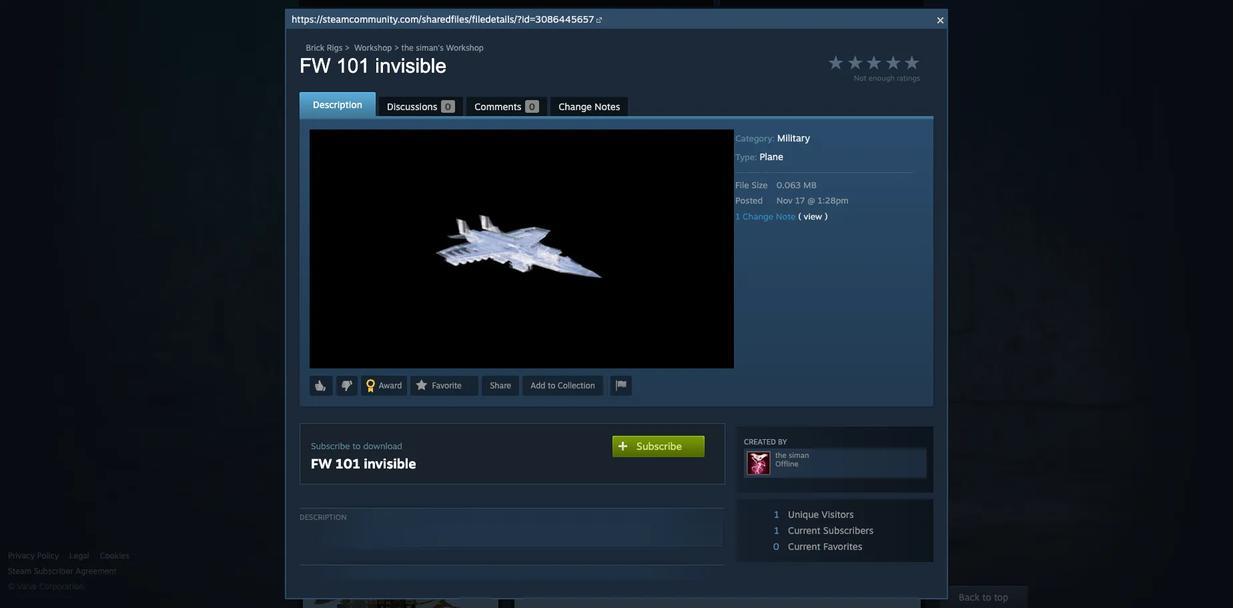 Task type: describe. For each thing, give the bounding box(es) containing it.
steam subscriber agreement link
[[8, 566, 292, 577]]

privacy
[[8, 551, 35, 561]]

steam
[[8, 566, 32, 576]]

᠌᠌
[[305, 208, 308, 218]]

cookies
[[100, 551, 129, 561]]

brick
[[513, 229, 533, 240]]

back
[[959, 591, 980, 603]]

cookies link
[[100, 551, 129, 561]]

https://steamcommunity.com/sharedfiles/filedetails/?id=3086445657 link
[[292, 13, 594, 25]]

airships: conquer the skies
[[303, 471, 413, 482]]

policy
[[37, 551, 59, 561]]

sinau
[[303, 450, 326, 460]]

rigs
[[536, 229, 553, 240]]

skies
[[392, 471, 413, 482]]

brick rigs
[[513, 229, 553, 240]]

privacy policy
[[8, 551, 59, 561]]

agreement
[[75, 566, 117, 576]]

airships: conquer the skies link
[[303, 467, 413, 482]]

©
[[8, 581, 15, 591]]

brick rigs link
[[513, 224, 553, 240]]

corporation.
[[39, 581, 86, 591]]



Task type: vqa. For each thing, say whether or not it's contained in the screenshot.
2023
no



Task type: locate. For each thing, give the bounding box(es) containing it.
legal link
[[69, 551, 89, 561]]

legal
[[69, 551, 89, 561]]

᠌
[[303, 208, 303, 218], [303, 208, 305, 218], [308, 208, 310, 218], [310, 208, 312, 218], [312, 208, 315, 218], [315, 208, 317, 218], [317, 208, 319, 218]]

back to top
[[959, 591, 1009, 603]]

conquer
[[340, 471, 374, 482]]

᠌ ᠌ ᠌᠌ ᠌ ᠌ ᠌ ᠌ ᠌
[[303, 208, 321, 218]]

the
[[377, 471, 390, 482]]

top
[[995, 591, 1009, 603]]

close image
[[938, 17, 944, 23]]

valve
[[17, 581, 37, 591]]

subscriber
[[34, 566, 73, 576]]

to
[[983, 591, 992, 603]]

cookies steam subscriber agreement © valve corporation.
[[8, 551, 129, 591]]

https://steamcommunity.com/sharedfiles/filedetails/?id=3086445657
[[292, 13, 594, 25]]

airships:
[[303, 471, 337, 482]]

privacy policy link
[[8, 551, 59, 561]]



